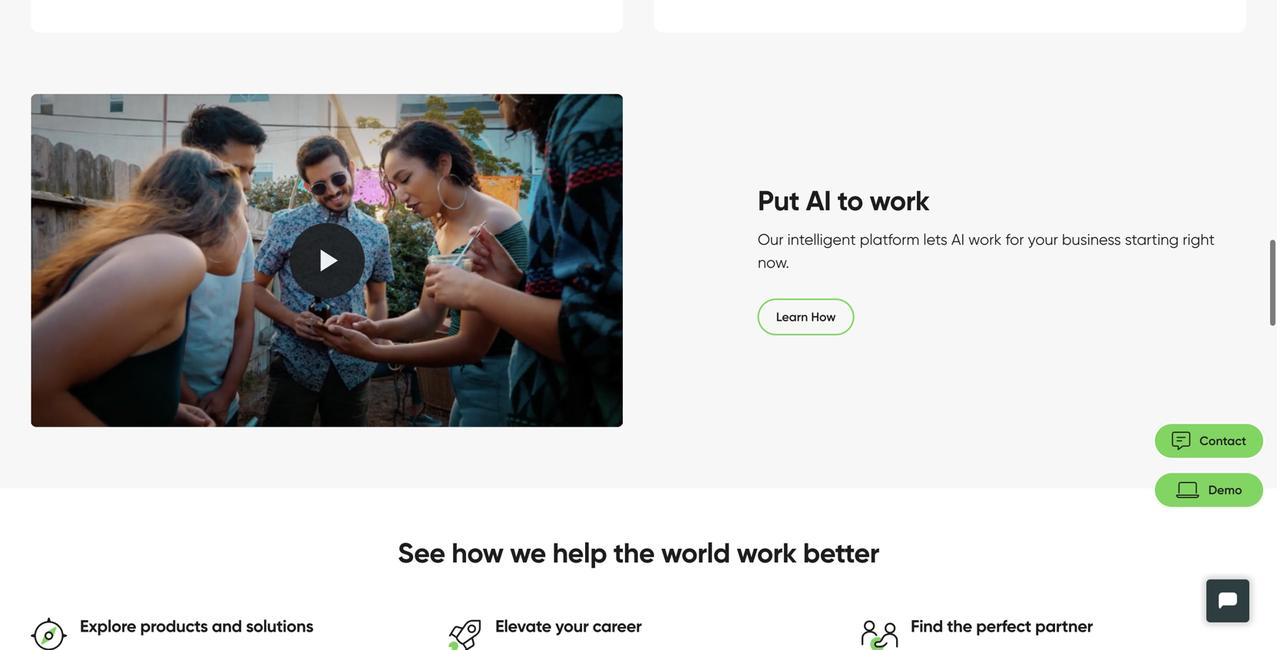 Task type: vqa. For each thing, say whether or not it's contained in the screenshot.
Go to ServiceNow account icon
yes



Task type: describe. For each thing, give the bounding box(es) containing it.
go to servicenow account image
[[1235, 21, 1254, 40]]



